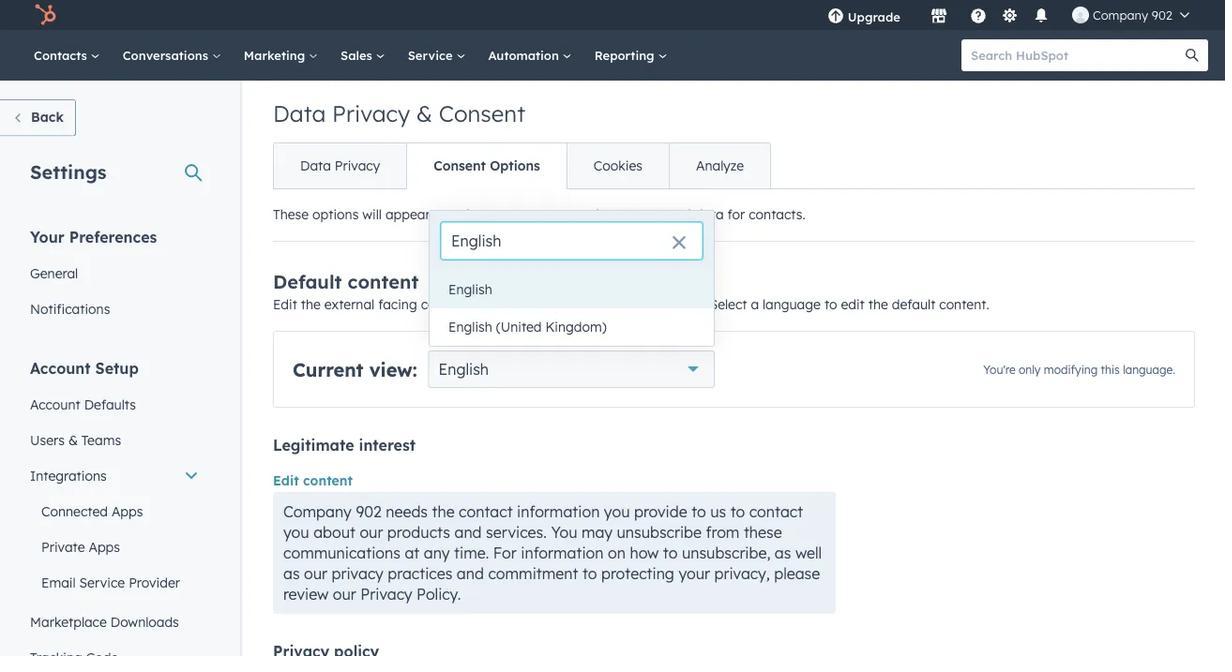 Task type: vqa. For each thing, say whether or not it's contained in the screenshot.
verify email
no



Task type: locate. For each thing, give the bounding box(es) containing it.
teams
[[82, 432, 121, 449]]

list box
[[430, 271, 714, 346]]

0 vertical spatial for
[[728, 206, 745, 223]]

you
[[498, 206, 521, 223], [604, 503, 630, 522], [283, 524, 309, 542]]

you left about at bottom left
[[283, 524, 309, 542]]

account setup
[[30, 359, 139, 378]]

at
[[405, 544, 420, 563]]

0 vertical spatial content
[[348, 270, 419, 294]]

service up data privacy & consent
[[408, 47, 456, 63]]

connected
[[41, 503, 108, 520]]

help image
[[970, 8, 987, 25]]

notifications link
[[19, 291, 210, 327]]

902 inside 'popup button'
[[1152, 7, 1173, 23]]

& down service link
[[416, 99, 433, 128]]

2 vertical spatial english
[[439, 360, 489, 379]]

the up products
[[432, 503, 455, 522]]

1 vertical spatial 902
[[356, 503, 382, 522]]

0 vertical spatial language.
[[645, 297, 706, 313]]

our up the communications
[[360, 524, 383, 542]]

1 vertical spatial you
[[604, 503, 630, 522]]

1 horizontal spatial contact
[[750, 503, 803, 522]]

1 horizontal spatial our
[[333, 586, 356, 604]]

0 vertical spatial apps
[[112, 503, 143, 520]]

the
[[301, 297, 321, 313], [869, 297, 889, 313], [432, 503, 455, 522]]

0 horizontal spatial company
[[283, 503, 352, 522]]

consent options link
[[407, 144, 567, 189]]

options inside default content edit the external facing content for your consent options by language. select a language to edit the default content.
[[577, 297, 623, 313]]

language
[[763, 297, 821, 313]]

2 account from the top
[[30, 397, 81, 413]]

english right view:
[[439, 360, 489, 379]]

content for edit
[[303, 473, 353, 489]]

1 horizontal spatial options
[[577, 297, 623, 313]]

0 vertical spatial 902
[[1152, 7, 1173, 23]]

language. right this
[[1123, 363, 1176, 377]]

your
[[30, 228, 65, 246]]

902 inside the company 902 needs the contact information you provide to us to contact you about our products and services. you may unsubscribe from these communications at any time. for information on how to unsubscribe, as well as our privacy practices and commitment to protecting your privacy, please review our privacy policy.
[[356, 503, 382, 522]]

current view:
[[293, 358, 417, 381]]

1 horizontal spatial as
[[775, 544, 792, 563]]

apps inside the private apps link
[[89, 539, 120, 556]]

0 horizontal spatial service
[[79, 575, 125, 591]]

0 horizontal spatial for
[[472, 297, 489, 313]]

service
[[408, 47, 456, 63], [79, 575, 125, 591]]

data privacy link
[[274, 144, 407, 189]]

content for default
[[348, 270, 419, 294]]

1 vertical spatial your
[[679, 565, 710, 584]]

apps for connected apps
[[112, 503, 143, 520]]

account setup element
[[19, 358, 210, 657]]

company up about at bottom left
[[283, 503, 352, 522]]

0 vertical spatial options
[[313, 206, 359, 223]]

1 account from the top
[[30, 359, 91, 378]]

0 horizontal spatial 902
[[356, 503, 382, 522]]

service down the private apps link
[[79, 575, 125, 591]]

privacy down the privacy
[[361, 586, 413, 604]]

you're
[[984, 363, 1016, 377]]

for
[[728, 206, 745, 223], [472, 297, 489, 313]]

to left edit
[[825, 297, 838, 313]]

1 vertical spatial company
[[283, 503, 352, 522]]

0 vertical spatial company
[[1093, 7, 1149, 23]]

menu
[[814, 0, 1203, 30]]

edit
[[273, 297, 297, 313], [273, 473, 299, 489]]

0 horizontal spatial options
[[313, 206, 359, 223]]

company right mateo roberts icon
[[1093, 7, 1149, 23]]

privacy inside navigation
[[335, 158, 380, 174]]

edit
[[841, 297, 865, 313]]

on
[[608, 544, 626, 563]]

as up review
[[283, 565, 300, 584]]

consent up consent options
[[439, 99, 526, 128]]

english left (united
[[449, 319, 493, 336]]

content
[[348, 270, 419, 294], [421, 297, 468, 313], [303, 473, 353, 489]]

0 vertical spatial data
[[273, 99, 326, 128]]

and down time.
[[457, 565, 484, 584]]

Search search field
[[441, 222, 703, 260]]

to
[[825, 297, 838, 313], [692, 503, 706, 522], [731, 503, 745, 522], [663, 544, 678, 563], [583, 565, 597, 584]]

account defaults
[[30, 397, 136, 413]]

data inside navigation
[[300, 158, 331, 174]]

options
[[313, 206, 359, 223], [577, 297, 623, 313]]

service inside account setup element
[[79, 575, 125, 591]]

& right users
[[68, 432, 78, 449]]

902 left the needs
[[356, 503, 382, 522]]

and
[[576, 206, 599, 223], [455, 524, 482, 542], [457, 565, 484, 584]]

1 vertical spatial privacy
[[335, 158, 380, 174]]

email
[[41, 575, 76, 591]]

options left will
[[313, 206, 359, 223]]

1 vertical spatial for
[[472, 297, 489, 313]]

Search HubSpot search field
[[962, 39, 1192, 71]]

english button
[[428, 351, 715, 389]]

contacts
[[34, 47, 91, 63]]

about
[[314, 524, 356, 542]]

by
[[627, 297, 642, 313]]

1 vertical spatial &
[[68, 432, 78, 449]]

navigation
[[273, 143, 771, 190]]

company
[[1093, 7, 1149, 23], [283, 503, 352, 522]]

0 vertical spatial your
[[493, 297, 521, 313]]

apps for private apps
[[89, 539, 120, 556]]

consent up anywhere
[[434, 158, 486, 174]]

marketplace downloads link
[[19, 605, 210, 641]]

1 horizontal spatial service
[[408, 47, 456, 63]]

1 horizontal spatial the
[[432, 503, 455, 522]]

apps inside the 'connected apps' link
[[112, 503, 143, 520]]

company 902 needs the contact information you provide to us to contact you about our products and services. you may unsubscribe from these communications at any time. for information on how to unsubscribe, as well as our privacy practices and commitment to protecting your privacy, please review our privacy policy.
[[283, 503, 822, 604]]

default
[[273, 270, 342, 294]]

for right data
[[728, 206, 745, 223]]

1 vertical spatial as
[[283, 565, 300, 584]]

you
[[551, 524, 578, 542]]

sales
[[341, 47, 376, 63]]

the inside the company 902 needs the contact information you provide to us to contact you about our products and services. you may unsubscribe from these communications at any time. for information on how to unsubscribe, as well as our privacy practices and commitment to protecting your privacy, please review our privacy policy.
[[432, 503, 455, 522]]

1 vertical spatial data
[[300, 158, 331, 174]]

2 contact from the left
[[750, 503, 803, 522]]

0 vertical spatial privacy
[[332, 99, 410, 128]]

as up please at the right bottom of the page
[[775, 544, 792, 563]]

facing
[[378, 297, 417, 313]]

default
[[892, 297, 936, 313]]

0 vertical spatial service
[[408, 47, 456, 63]]

process
[[524, 206, 572, 223]]

your
[[493, 297, 521, 313], [679, 565, 710, 584]]

these options will appear anywhere you process and store personal data for contacts.
[[273, 206, 806, 223]]

0 vertical spatial you
[[498, 206, 521, 223]]

account up users
[[30, 397, 81, 413]]

you're only modifying this language.
[[984, 363, 1176, 377]]

as
[[775, 544, 792, 563], [283, 565, 300, 584]]

1 horizontal spatial your
[[679, 565, 710, 584]]

english up the 'english (united kingdom)'
[[449, 282, 493, 298]]

and up time.
[[455, 524, 482, 542]]

marketplaces button
[[920, 0, 959, 30]]

language. right by
[[645, 297, 706, 313]]

english (united kingdom)
[[449, 319, 607, 336]]

0 vertical spatial account
[[30, 359, 91, 378]]

our up review
[[304, 565, 328, 584]]

external
[[325, 297, 375, 313]]

your preferences element
[[19, 227, 210, 327]]

account defaults link
[[19, 387, 210, 423]]

will
[[362, 206, 382, 223]]

1 vertical spatial account
[[30, 397, 81, 413]]

your down unsubscribe,
[[679, 565, 710, 584]]

0 horizontal spatial the
[[301, 297, 321, 313]]

select
[[710, 297, 747, 313]]

content right facing
[[421, 297, 468, 313]]

your up (united
[[493, 297, 521, 313]]

our
[[360, 524, 383, 542], [304, 565, 328, 584], [333, 586, 356, 604]]

contacts.
[[749, 206, 806, 223]]

information up you
[[517, 503, 600, 522]]

0 vertical spatial our
[[360, 524, 383, 542]]

0 vertical spatial edit
[[273, 297, 297, 313]]

unsubscribe
[[617, 524, 702, 542]]

to right us
[[731, 503, 745, 522]]

review
[[283, 586, 329, 604]]

english
[[449, 282, 493, 298], [449, 319, 493, 336], [439, 360, 489, 379]]

for inside default content edit the external facing content for your consent options by language. select a language to edit the default content.
[[472, 297, 489, 313]]

automation link
[[477, 30, 583, 81]]

& inside account setup element
[[68, 432, 78, 449]]

the for content
[[301, 297, 321, 313]]

services.
[[486, 524, 547, 542]]

account for account setup
[[30, 359, 91, 378]]

data up these
[[300, 158, 331, 174]]

conversations
[[123, 47, 212, 63]]

data privacy & consent
[[273, 99, 526, 128]]

provide
[[634, 503, 688, 522]]

to down unsubscribe
[[663, 544, 678, 563]]

privacy up will
[[335, 158, 380, 174]]

content up facing
[[348, 270, 419, 294]]

edit down default
[[273, 297, 297, 313]]

1 vertical spatial and
[[455, 524, 482, 542]]

account up account defaults
[[30, 359, 91, 378]]

1 horizontal spatial company
[[1093, 7, 1149, 23]]

back link
[[0, 99, 76, 137]]

information down you
[[521, 544, 604, 563]]

service link
[[397, 30, 477, 81]]

1 vertical spatial service
[[79, 575, 125, 591]]

hubspot image
[[34, 4, 56, 26]]

2 vertical spatial privacy
[[361, 586, 413, 604]]

1 vertical spatial options
[[577, 297, 623, 313]]

1 horizontal spatial 902
[[1152, 7, 1173, 23]]

0 horizontal spatial &
[[68, 432, 78, 449]]

the down default
[[301, 297, 321, 313]]

information
[[517, 503, 600, 522], [521, 544, 604, 563]]

0 horizontal spatial contact
[[459, 503, 513, 522]]

and left store
[[576, 206, 599, 223]]

902 right mateo roberts icon
[[1152, 7, 1173, 23]]

account for account defaults
[[30, 397, 81, 413]]

0 vertical spatial consent
[[439, 99, 526, 128]]

how
[[630, 544, 659, 563]]

0 horizontal spatial your
[[493, 297, 521, 313]]

legitimate
[[273, 436, 354, 455]]

2 vertical spatial content
[[303, 473, 353, 489]]

general
[[30, 265, 78, 282]]

the right edit
[[869, 297, 889, 313]]

company inside the company 902 needs the contact information you provide to us to contact you about our products and services. you may unsubscribe from these communications at any time. for information on how to unsubscribe, as well as our privacy practices and commitment to protecting your privacy, please review our privacy policy.
[[283, 503, 352, 522]]

apps down integrations button
[[112, 503, 143, 520]]

2 horizontal spatial you
[[604, 503, 630, 522]]

options up the kingdom)
[[577, 297, 623, 313]]

2 horizontal spatial our
[[360, 524, 383, 542]]

you up "may" at the bottom of the page
[[604, 503, 630, 522]]

0 horizontal spatial language.
[[645, 297, 706, 313]]

legitimate interest
[[273, 436, 416, 455]]

contact
[[459, 503, 513, 522], [750, 503, 803, 522]]

your inside default content edit the external facing content for your consent options by language. select a language to edit the default content.
[[493, 297, 521, 313]]

for
[[494, 544, 517, 563]]

contact up these
[[750, 503, 803, 522]]

1 vertical spatial apps
[[89, 539, 120, 556]]

1 vertical spatial our
[[304, 565, 328, 584]]

data down marketing link
[[273, 99, 326, 128]]

reporting link
[[583, 30, 679, 81]]

practices
[[388, 565, 453, 584]]

1 vertical spatial edit
[[273, 473, 299, 489]]

0 horizontal spatial you
[[283, 524, 309, 542]]

you left process
[[498, 206, 521, 223]]

1 vertical spatial content
[[421, 297, 468, 313]]

1 horizontal spatial &
[[416, 99, 433, 128]]

content down legitimate
[[303, 473, 353, 489]]

consent inside navigation
[[434, 158, 486, 174]]

2 vertical spatial and
[[457, 565, 484, 584]]

1 edit from the top
[[273, 297, 297, 313]]

contact up the services.
[[459, 503, 513, 522]]

1 vertical spatial language.
[[1123, 363, 1176, 377]]

for up the 'english (united kingdom)'
[[472, 297, 489, 313]]

personal
[[638, 206, 691, 223]]

data for data privacy & consent
[[273, 99, 326, 128]]

menu item
[[914, 0, 918, 30]]

our down the privacy
[[333, 586, 356, 604]]

&
[[416, 99, 433, 128], [68, 432, 78, 449]]

email service provider
[[41, 575, 180, 591]]

902 for company 902
[[1152, 7, 1173, 23]]

content inside 'button'
[[303, 473, 353, 489]]

from
[[706, 524, 740, 542]]

edit down legitimate
[[273, 473, 299, 489]]

options
[[490, 158, 540, 174]]

2 edit from the top
[[273, 473, 299, 489]]

1 vertical spatial consent
[[434, 158, 486, 174]]

privacy down sales link at top
[[332, 99, 410, 128]]

apps up email service provider
[[89, 539, 120, 556]]

company inside 'popup button'
[[1093, 7, 1149, 23]]

privacy
[[332, 99, 410, 128], [335, 158, 380, 174], [361, 586, 413, 604]]



Task type: describe. For each thing, give the bounding box(es) containing it.
may
[[582, 524, 613, 542]]

products
[[387, 524, 450, 542]]

unsubscribe,
[[682, 544, 771, 563]]

to down "may" at the bottom of the page
[[583, 565, 597, 584]]

english button
[[430, 271, 714, 309]]

mateo roberts image
[[1073, 7, 1089, 23]]

us
[[711, 503, 727, 522]]

edit content button
[[273, 470, 353, 493]]

1 vertical spatial information
[[521, 544, 604, 563]]

any
[[424, 544, 450, 563]]

time.
[[454, 544, 489, 563]]

store
[[603, 206, 634, 223]]

your inside the company 902 needs the contact information you provide to us to contact you about our products and services. you may unsubscribe from these communications at any time. for information on how to unsubscribe, as well as our privacy practices and commitment to protecting your privacy, please review our privacy policy.
[[679, 565, 710, 584]]

settings link
[[998, 5, 1022, 25]]

analyze link
[[669, 144, 771, 189]]

cookies
[[594, 158, 643, 174]]

back
[[31, 109, 64, 125]]

hubspot link
[[23, 4, 70, 26]]

english (united kingdom) button
[[430, 309, 714, 346]]

settings image
[[1002, 8, 1019, 25]]

privacy for data privacy
[[335, 158, 380, 174]]

automation
[[488, 47, 563, 63]]

privacy inside the company 902 needs the contact information you provide to us to contact you about our products and services. you may unsubscribe from these communications at any time. for information on how to unsubscribe, as well as our privacy practices and commitment to protecting your privacy, please review our privacy policy.
[[361, 586, 413, 604]]

preferences
[[69, 228, 157, 246]]

english inside popup button
[[439, 360, 489, 379]]

consent options
[[434, 158, 540, 174]]

data for data privacy
[[300, 158, 331, 174]]

to left us
[[692, 503, 706, 522]]

defaults
[[84, 397, 136, 413]]

content.
[[940, 297, 990, 313]]

analyze
[[696, 158, 744, 174]]

0 horizontal spatial our
[[304, 565, 328, 584]]

interest
[[359, 436, 416, 455]]

notifications
[[30, 301, 110, 317]]

users & teams link
[[19, 423, 210, 458]]

settings
[[30, 160, 107, 183]]

the for 902
[[432, 503, 455, 522]]

these
[[744, 524, 782, 542]]

downloads
[[110, 614, 179, 631]]

view:
[[369, 358, 417, 381]]

1 horizontal spatial you
[[498, 206, 521, 223]]

0 vertical spatial as
[[775, 544, 792, 563]]

upgrade image
[[828, 8, 844, 25]]

company for company 902 needs the contact information you provide to us to contact you about our products and services. you may unsubscribe from these communications at any time. for information on how to unsubscribe, as well as our privacy practices and commitment to protecting your privacy, please review our privacy policy.
[[283, 503, 352, 522]]

a
[[751, 297, 759, 313]]

marketing
[[244, 47, 309, 63]]

0 horizontal spatial as
[[283, 565, 300, 584]]

email service provider link
[[19, 565, 210, 601]]

to inside default content edit the external facing content for your consent options by language. select a language to edit the default content.
[[825, 297, 838, 313]]

protecting
[[602, 565, 675, 584]]

connected apps
[[41, 503, 143, 520]]

search button
[[1177, 39, 1209, 71]]

private apps link
[[19, 530, 210, 565]]

edit content
[[273, 473, 353, 489]]

marketplaces image
[[931, 8, 948, 25]]

2 horizontal spatial the
[[869, 297, 889, 313]]

1 horizontal spatial language.
[[1123, 363, 1176, 377]]

marketing link
[[233, 30, 329, 81]]

setup
[[95, 359, 139, 378]]

conversations link
[[111, 30, 233, 81]]

company for company 902
[[1093, 7, 1149, 23]]

private
[[41, 539, 85, 556]]

general link
[[19, 256, 210, 291]]

0 vertical spatial english
[[449, 282, 493, 298]]

current
[[293, 358, 364, 381]]

privacy for data privacy & consent
[[332, 99, 410, 128]]

policy.
[[417, 586, 461, 604]]

902 for company 902 needs the contact information you provide to us to contact you about our products and services. you may unsubscribe from these communications at any time. for information on how to unsubscribe, as well as our privacy practices and commitment to protecting your privacy, please review our privacy policy.
[[356, 503, 382, 522]]

2 vertical spatial our
[[333, 586, 356, 604]]

well
[[796, 544, 822, 563]]

edit inside default content edit the external facing content for your consent options by language. select a language to edit the default content.
[[273, 297, 297, 313]]

this
[[1101, 363, 1120, 377]]

only
[[1019, 363, 1041, 377]]

edit inside 'button'
[[273, 473, 299, 489]]

anywhere
[[434, 206, 494, 223]]

navigation containing data privacy
[[273, 143, 771, 190]]

communications
[[283, 544, 401, 563]]

company 902 button
[[1061, 0, 1201, 30]]

1 horizontal spatial for
[[728, 206, 745, 223]]

contacts link
[[23, 30, 111, 81]]

notifications button
[[1026, 0, 1058, 30]]

menu containing company 902
[[814, 0, 1203, 30]]

clear input image
[[672, 236, 687, 252]]

1 vertical spatial english
[[449, 319, 493, 336]]

0 vertical spatial information
[[517, 503, 600, 522]]

0 vertical spatial and
[[576, 206, 599, 223]]

help button
[[963, 0, 995, 30]]

2 vertical spatial you
[[283, 524, 309, 542]]

search image
[[1186, 49, 1199, 62]]

users
[[30, 432, 65, 449]]

please
[[774, 565, 820, 584]]

modifying
[[1044, 363, 1098, 377]]

0 vertical spatial &
[[416, 99, 433, 128]]

language. inside default content edit the external facing content for your consent options by language. select a language to edit the default content.
[[645, 297, 706, 313]]

needs
[[386, 503, 428, 522]]

upgrade
[[848, 9, 901, 24]]

list box containing english
[[430, 271, 714, 346]]

consent
[[524, 297, 573, 313]]

notifications image
[[1033, 8, 1050, 25]]

appear
[[386, 206, 431, 223]]

connected apps link
[[19, 494, 210, 530]]

cookies link
[[567, 144, 669, 189]]

kingdom)
[[546, 319, 607, 336]]

marketplace
[[30, 614, 107, 631]]

private apps
[[41, 539, 120, 556]]

1 contact from the left
[[459, 503, 513, 522]]

integrations
[[30, 468, 107, 484]]

sales link
[[329, 30, 397, 81]]

company 902
[[1093, 7, 1173, 23]]



